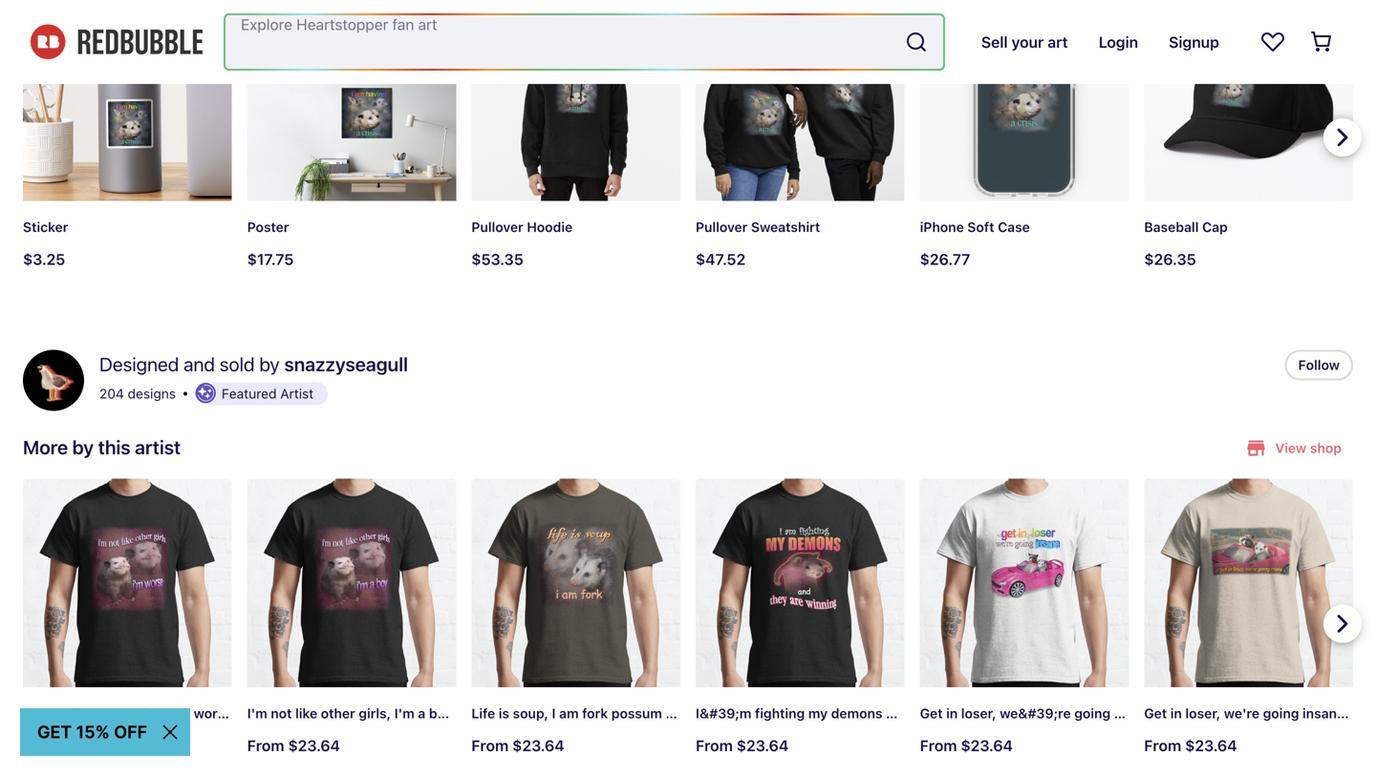 Task type: vqa. For each thing, say whether or not it's contained in the screenshot.


Task type: locate. For each thing, give the bounding box(es) containing it.
0 horizontal spatial girls,
[[134, 706, 167, 722]]

0 horizontal spatial like
[[71, 706, 93, 722]]

iphone soft case
[[920, 219, 1030, 235]]

from for life is soup, i am fork possum word art
[[471, 737, 509, 755]]

4 word from the left
[[1269, 706, 1301, 722]]

1 other from the left
[[97, 706, 131, 722]]

item preview, i&#39;m fighting my demons and they are winning word art meme designed and sold by snazzyseagull. image
[[696, 479, 905, 688]]

possum right fork at the bottom left of the page
[[611, 706, 662, 722]]

1 horizontal spatial not
[[271, 706, 292, 722]]

None field
[[226, 15, 943, 69]]

from
[[23, 737, 60, 755], [247, 737, 284, 755], [471, 737, 509, 755], [696, 737, 733, 755], [920, 737, 957, 755], [1144, 737, 1181, 755]]

not for i'm not like other girls, i'm a boy possum word art
[[271, 706, 292, 722]]

by left this
[[72, 436, 94, 459]]

2 from $23.64 link from the left
[[1144, 479, 1353, 770]]

from $23.64 for get in loser, we&#39;re going insane raccoon possum word art
[[920, 737, 1013, 755]]

1 horizontal spatial pullover
[[696, 219, 748, 235]]

soft
[[968, 219, 994, 235]]

word
[[290, 706, 322, 722], [510, 706, 542, 722], [666, 706, 698, 722], [1269, 706, 1301, 722]]

artist
[[135, 436, 181, 459]]

i'm
[[23, 706, 43, 722], [170, 706, 190, 722], [247, 706, 267, 722], [394, 706, 415, 722]]

5 from $23.64 from the left
[[920, 737, 1013, 755]]

item preview, life is soup, i am fork possum word art designed and sold by snazzyseagull. image
[[471, 479, 680, 688]]

pullover up $53.35
[[471, 219, 523, 235]]

1 not from the left
[[47, 706, 68, 722]]

iphone
[[920, 219, 964, 235]]

like for i'm not like other girls, i'm worse possum word art
[[71, 706, 93, 722]]

pullover
[[471, 219, 523, 235], [696, 219, 748, 235]]

art
[[326, 706, 344, 722], [546, 706, 564, 722], [701, 706, 719, 722], [1305, 706, 1323, 722]]

get
[[920, 706, 943, 722]]

$23.64 for life is soup, i am fork possum word art
[[512, 737, 565, 755]]

from $23.64 link
[[696, 479, 905, 770], [1144, 479, 1353, 770]]

0 horizontal spatial pullover
[[471, 219, 523, 235]]

2 like from the left
[[295, 706, 317, 722]]

1 like from the left
[[71, 706, 93, 722]]

1 from from the left
[[23, 737, 60, 755]]

2 art from the left
[[546, 706, 564, 722]]

1 $23.64 from the left
[[64, 737, 116, 755]]

by up "featured artist"
[[259, 353, 280, 376]]

from for get in loser, we&#39;re going insane raccoon possum word art
[[920, 737, 957, 755]]

girls, left worse
[[134, 706, 167, 722]]

possum right raccoon
[[1215, 706, 1266, 722]]

sticker
[[23, 219, 68, 235]]

1 pullover from the left
[[471, 219, 523, 235]]

5 from from the left
[[920, 737, 957, 755]]

1 girls, from the left
[[134, 706, 167, 722]]

5 $23.64 from the left
[[961, 737, 1013, 755]]

sweatshirt
[[751, 219, 820, 235]]

3 from from the left
[[471, 737, 509, 755]]

hoodie
[[527, 219, 573, 235]]

designs
[[128, 386, 176, 402]]

2 other from the left
[[321, 706, 355, 722]]

0 horizontal spatial from $23.64 link
[[696, 479, 905, 770]]

more
[[23, 436, 68, 459]]

$17.75
[[247, 250, 294, 269]]

204 designs
[[99, 386, 176, 402]]

item preview, baseball cap designed and sold by snazzyseagull. image
[[1144, 0, 1353, 201]]

6 from $23.64 from the left
[[1144, 737, 1237, 755]]

2 from $23.64 from the left
[[247, 737, 340, 755]]

0 horizontal spatial other
[[97, 706, 131, 722]]

pullover sweatshirt
[[696, 219, 820, 235]]

from $23.64 for i'm not like other girls, i'm a boy possum word art
[[247, 737, 340, 755]]

worse
[[194, 706, 233, 722]]

1 possum from the left
[[236, 706, 287, 722]]

4 i'm from the left
[[394, 706, 415, 722]]

possum right worse
[[236, 706, 287, 722]]

0 horizontal spatial by
[[72, 436, 94, 459]]

3 possum from the left
[[611, 706, 662, 722]]

possum
[[236, 706, 287, 722], [456, 706, 507, 722], [611, 706, 662, 722], [1215, 706, 1266, 722]]

pullover up $47.52
[[696, 219, 748, 235]]

possum right boy
[[456, 706, 507, 722]]

1 from $23.64 from the left
[[23, 737, 116, 755]]

other
[[97, 706, 131, 722], [321, 706, 355, 722]]

other for worse
[[97, 706, 131, 722]]

3 i'm from the left
[[247, 706, 267, 722]]

2 from from the left
[[247, 737, 284, 755]]

$23.64 for get in loser, we&#39;re going insane raccoon possum word art
[[961, 737, 1013, 755]]

life is soup, i am fork possum word art
[[471, 706, 719, 722]]

girls, for a
[[359, 706, 391, 722]]

$26.35
[[1144, 250, 1196, 269]]

baseball cap
[[1144, 219, 1228, 235]]

2 girls, from the left
[[359, 706, 391, 722]]

3 $23.64 from the left
[[512, 737, 565, 755]]

not
[[47, 706, 68, 722], [271, 706, 292, 722]]

and
[[184, 353, 215, 376]]

1 horizontal spatial by
[[259, 353, 280, 376]]

3 from $23.64 from the left
[[471, 737, 565, 755]]

from $23.64
[[23, 737, 116, 755], [247, 737, 340, 755], [471, 737, 565, 755], [696, 737, 789, 755], [920, 737, 1013, 755], [1144, 737, 1237, 755]]

fork
[[582, 706, 608, 722]]

1 horizontal spatial girls,
[[359, 706, 391, 722]]

1 horizontal spatial like
[[295, 706, 317, 722]]

is
[[499, 706, 509, 722]]

other for a
[[321, 706, 355, 722]]

2 $23.64 from the left
[[288, 737, 340, 755]]

$23.64
[[64, 737, 116, 755], [288, 737, 340, 755], [512, 737, 565, 755], [737, 737, 789, 755], [961, 737, 1013, 755], [1185, 737, 1237, 755]]

baseball
[[1144, 219, 1199, 235]]

girls, left a
[[359, 706, 391, 722]]

2 pullover from the left
[[696, 219, 748, 235]]

from $23.64 for i'm not like other girls, i'm worse possum word art
[[23, 737, 116, 755]]

like
[[71, 706, 93, 722], [295, 706, 317, 722]]

i'm not like other girls, i'm worse possum word art
[[23, 706, 344, 722]]

artist
[[280, 386, 314, 402]]

$47.52
[[696, 250, 746, 269]]

$26.77
[[920, 250, 970, 269]]

0 horizontal spatial not
[[47, 706, 68, 722]]

1 word from the left
[[290, 706, 322, 722]]

item preview, iphone soft case designed and sold by snazzyseagull. image
[[920, 0, 1129, 201]]

case
[[998, 219, 1030, 235]]

poster
[[247, 219, 289, 235]]

going
[[1074, 706, 1111, 722]]

like for i'm not like other girls, i'm a boy possum word art
[[295, 706, 317, 722]]

2 word from the left
[[510, 706, 542, 722]]

1 horizontal spatial other
[[321, 706, 355, 722]]

by
[[259, 353, 280, 376], [72, 436, 94, 459]]

girls,
[[134, 706, 167, 722], [359, 706, 391, 722]]

204
[[99, 386, 124, 402]]

snazzyseagull
[[284, 353, 408, 376]]

in
[[946, 706, 958, 722]]

3 word from the left
[[666, 706, 698, 722]]

1 horizontal spatial from $23.64 link
[[1144, 479, 1353, 770]]

2 not from the left
[[271, 706, 292, 722]]

we&#39;re
[[1000, 706, 1071, 722]]



Task type: describe. For each thing, give the bounding box(es) containing it.
4 possum from the left
[[1215, 706, 1266, 722]]

pullover for $47.52
[[696, 219, 748, 235]]

item preview, poster designed and sold by snazzyseagull. image
[[247, 0, 456, 201]]

4 $23.64 from the left
[[737, 737, 789, 755]]

$3.25
[[23, 250, 65, 269]]

from $23.64 for life is soup, i am fork possum word art
[[471, 737, 565, 755]]

item preview, get in loser, we're going insane raccoon possum word art - film quote version designed and sold by snazzyseagull. image
[[1144, 479, 1353, 688]]

6 from from the left
[[1144, 737, 1181, 755]]

4 from from the left
[[696, 737, 733, 755]]

sold
[[220, 353, 255, 376]]

1 from $23.64 link from the left
[[696, 479, 905, 770]]

item preview, pullover hoodie designed and sold by snazzyseagull. image
[[471, 0, 680, 201]]

raccoon
[[1160, 706, 1212, 722]]

4 art from the left
[[1305, 706, 1323, 722]]

item preview, i'm not like other girls, i'm worse possum word art designed and sold by snazzyseagull. image
[[23, 479, 232, 688]]

Search term search field
[[226, 15, 897, 69]]

2 i'm from the left
[[170, 706, 190, 722]]

designed and sold by snazzyseagull
[[99, 353, 408, 376]]

item preview, pullover sweatshirt designed and sold by snazzyseagull. image
[[696, 0, 905, 201]]

redbubble logo image
[[31, 25, 203, 60]]

2 possum from the left
[[456, 706, 507, 722]]

a
[[418, 706, 426, 722]]

cap
[[1202, 219, 1228, 235]]

from for i'm not like other girls, i'm a boy possum word art
[[247, 737, 284, 755]]

$53.35
[[471, 250, 524, 269]]

not for i'm not like other girls, i'm worse possum word art
[[47, 706, 68, 722]]

i
[[552, 706, 556, 722]]

0 vertical spatial by
[[259, 353, 280, 376]]

from for i'm not like other girls, i'm worse possum word art
[[23, 737, 60, 755]]

featured
[[222, 386, 277, 402]]

6 $23.64 from the left
[[1185, 737, 1237, 755]]

i'm not like other girls, i'm a boy possum word art
[[247, 706, 564, 722]]

4 from $23.64 from the left
[[696, 737, 789, 755]]

this
[[98, 436, 131, 459]]

insane
[[1114, 706, 1156, 722]]

item preview, get in loser, we&#39;re going insane raccoon possum word art  designed and sold by snazzyseagull. image
[[920, 479, 1129, 688]]

1 art from the left
[[326, 706, 344, 722]]

3 art from the left
[[701, 706, 719, 722]]

loser,
[[961, 706, 996, 722]]

designed
[[99, 353, 179, 376]]

item preview, sticker designed and sold by snazzyseagull. image
[[23, 0, 232, 201]]

girls, for worse
[[134, 706, 167, 722]]

$23.64 for i'm not like other girls, i'm a boy possum word art
[[288, 737, 340, 755]]

get in loser, we&#39;re going insane raccoon possum word art
[[920, 706, 1323, 722]]

pullover for $53.35
[[471, 219, 523, 235]]

1 vertical spatial by
[[72, 436, 94, 459]]

item preview, i'm not like other girls, i'm a boy possum word art designed and sold by snazzyseagull. image
[[247, 479, 456, 688]]

featured artist
[[222, 386, 314, 402]]

boy
[[429, 706, 453, 722]]

soup,
[[513, 706, 548, 722]]

$23.64 for i'm not like other girls, i'm worse possum word art
[[64, 737, 116, 755]]

life
[[471, 706, 495, 722]]

1 i'm from the left
[[23, 706, 43, 722]]

snazzyseagull link
[[284, 350, 408, 379]]

more by this artist
[[23, 436, 181, 459]]

pullover hoodie
[[471, 219, 573, 235]]

am
[[559, 706, 579, 722]]



